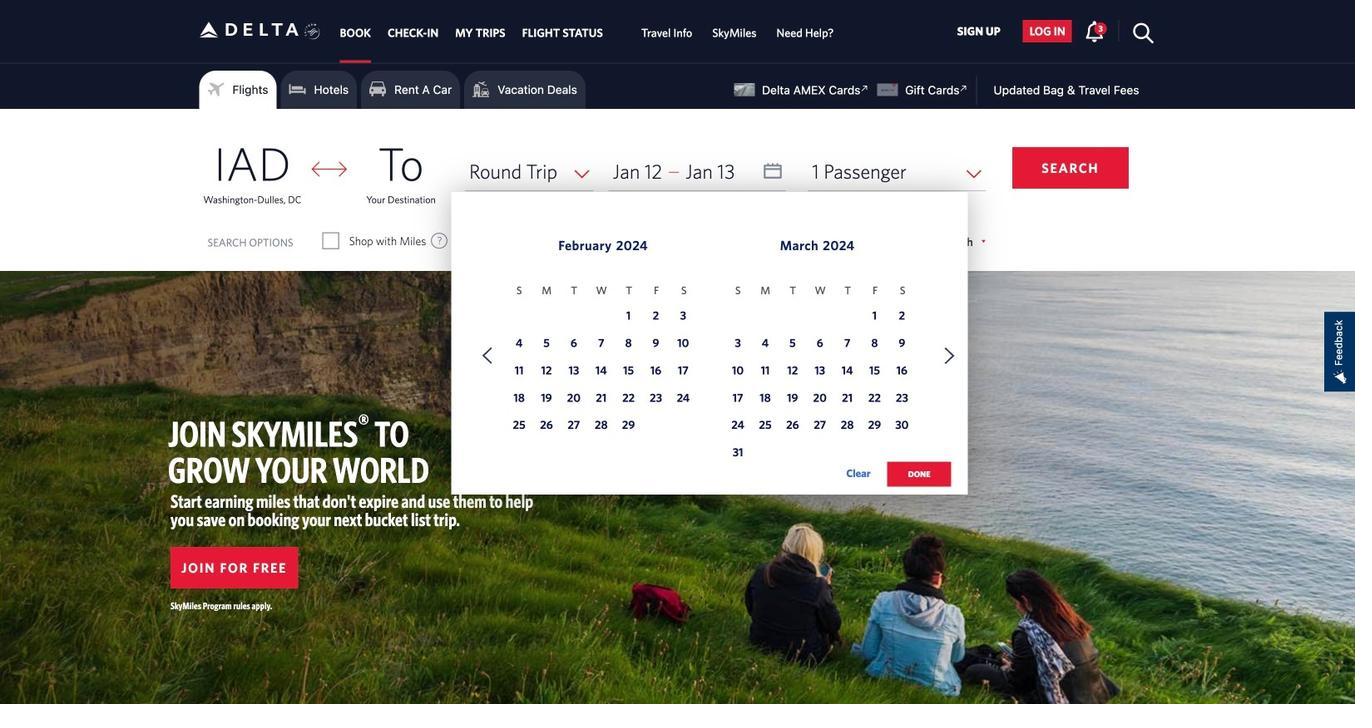 Task type: describe. For each thing, give the bounding box(es) containing it.
skyteam image
[[304, 6, 320, 58]]



Task type: locate. For each thing, give the bounding box(es) containing it.
tab panel
[[0, 109, 1356, 505]]

tab list
[[332, 0, 844, 63]]

this link opens another site in a new window that may not follow the same accessibility policies as delta air lines. image
[[956, 81, 972, 97]]

None text field
[[609, 152, 787, 191]]

None field
[[465, 152, 594, 191], [808, 152, 986, 191], [465, 152, 594, 191], [808, 152, 986, 191]]

None checkbox
[[323, 233, 338, 250]]

delta air lines image
[[199, 4, 299, 56]]

None checkbox
[[621, 233, 636, 250]]

this link opens another site in a new window that may not follow the same accessibility policies as delta air lines. image
[[857, 81, 873, 97]]

calendar expanded, use arrow keys to select date application
[[452, 192, 968, 505]]



